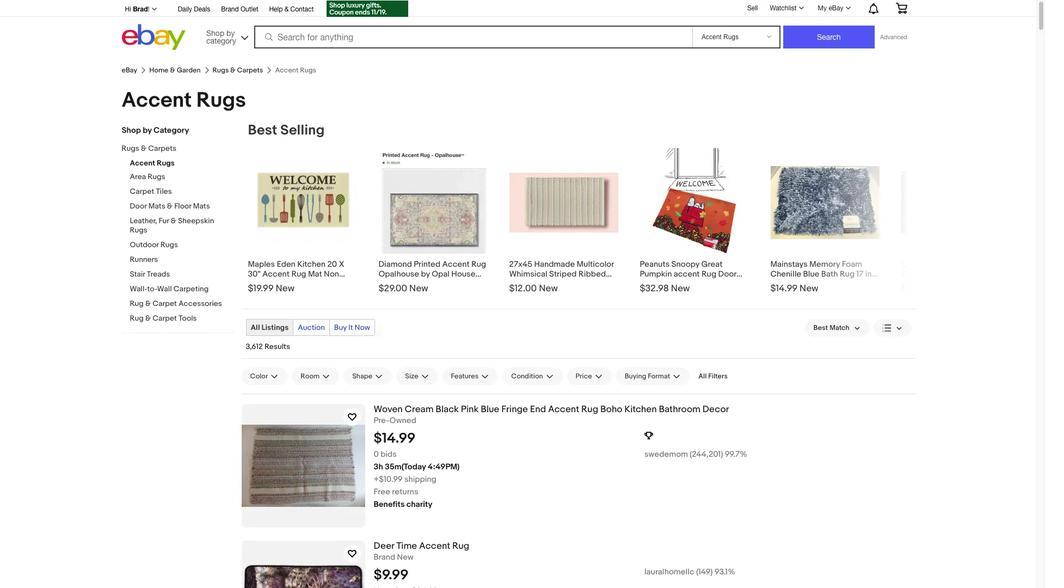 Task type: locate. For each thing, give the bounding box(es) containing it.
rugs down category
[[213, 66, 229, 75]]

$14.99 up bids
[[374, 430, 416, 447]]

diamond printed accent rug opalhouse by opal house 2'1" '9" (27in x 45in) link
[[379, 257, 488, 289]]

0 horizontal spatial shop
[[122, 125, 141, 136]]

new down "time"
[[397, 552, 414, 562]]

shop by category banner
[[119, 0, 916, 53]]

accent right end
[[548, 404, 580, 415]]

lauralhomellc (149) 93.1%
[[645, 567, 736, 577]]

by left "category"
[[143, 125, 152, 136]]

daily deals
[[178, 5, 210, 13]]

shop for shop by category
[[122, 125, 141, 136]]

1 horizontal spatial brand
[[374, 552, 395, 562]]

mats up the 'sheepskin'
[[193, 202, 210, 211]]

lauralhomellc
[[645, 567, 695, 577]]

get the coupon image
[[327, 1, 409, 17]]

all inside all filters button
[[699, 372, 707, 381]]

None submit
[[784, 26, 875, 48]]

1 vertical spatial door
[[719, 269, 737, 279]]

new right $28.50
[[933, 283, 952, 294]]

blue inside "woven cream black pink blue fringe end accent rug boho kitchen bathroom decor pre-owned"
[[481, 404, 500, 415]]

by inside shop by category
[[227, 29, 235, 37]]

1 horizontal spatial $14.99
[[771, 283, 798, 294]]

rugs & carpets
[[213, 66, 263, 75]]

0 vertical spatial by
[[227, 29, 235, 37]]

0 horizontal spatial by
[[143, 125, 152, 136]]

0 vertical spatial ebay
[[829, 4, 844, 12]]

rugs
[[213, 66, 229, 75], [196, 88, 246, 113], [122, 144, 139, 153], [157, 158, 175, 168], [148, 172, 165, 181], [130, 225, 148, 235], [161, 240, 178, 249]]

1 horizontal spatial ebay
[[829, 4, 844, 12]]

wall-to-wall carpeting link
[[130, 284, 233, 295]]

brand inside "deer time accent rug brand new"
[[374, 552, 395, 562]]

0 vertical spatial brand
[[221, 5, 239, 13]]

0 horizontal spatial carpets
[[148, 144, 176, 153]]

0 horizontal spatial mats
[[149, 202, 165, 211]]

shop down deals
[[206, 29, 224, 37]]

all
[[251, 323, 260, 332], [699, 372, 707, 381]]

brand left outlet
[[221, 5, 239, 13]]

carpets down shop by category
[[148, 144, 176, 153]]

stair treads link
[[130, 270, 233, 280]]

ebay right the my
[[829, 4, 844, 12]]

new down the 'striped' on the right top of the page
[[539, 283, 558, 294]]

mainstays memory foam chenille blue bath rug 17 in in link
[[771, 257, 880, 289]]

rugs & carpets link
[[213, 66, 263, 75], [122, 144, 225, 154]]

maples eden kitchen 20 x 30" accent rug mat non skid slip nylon washable floral image
[[248, 161, 357, 244]]

rugs up 'area'
[[122, 144, 139, 153]]

1 horizontal spatial door
[[719, 269, 737, 279]]

carpets inside the rugs & carpets accent rugs area rugs carpet tiles door mats & floor mats leather, fur & sheepskin rugs outdoor rugs runners stair treads wall-to-wall carpeting rug & carpet accessories rug & carpet tools
[[148, 144, 176, 153]]

opal
[[432, 269, 450, 279]]

by left opal
[[421, 269, 430, 279]]

1 vertical spatial carpets
[[148, 144, 176, 153]]

ebay link
[[122, 66, 137, 75]]

to-
[[147, 284, 157, 294]]

mainstays
[[771, 259, 808, 270]]

area rugs link
[[130, 172, 233, 182]]

rugs up 'outdoor' on the top left of the page
[[130, 225, 148, 235]]

1 horizontal spatial shop
[[206, 29, 224, 37]]

blue inside mainstays memory foam chenille blue bath rug 17 in in
[[804, 269, 820, 279]]

0 vertical spatial best
[[248, 122, 277, 139]]

0 vertical spatial all
[[251, 323, 260, 332]]

main content
[[242, 122, 1024, 588]]

view: list view image
[[883, 322, 903, 334]]

great
[[702, 259, 723, 270]]

match
[[830, 323, 850, 332]]

rugs up area rugs link
[[157, 158, 175, 168]]

bids
[[381, 449, 397, 460]]

ribbed
[[579, 269, 606, 279]]

best for best selling
[[248, 122, 277, 139]]

accent inside diamond printed accent rug opalhouse by opal house 2'1" '9" (27in x 45in)
[[443, 259, 470, 270]]

door
[[130, 202, 147, 211], [719, 269, 737, 279]]

best left selling
[[248, 122, 277, 139]]

diamond printed accent rug opalhouse by opal house 2'1" '9" (27in x 45in)
[[379, 259, 486, 289]]

1 horizontal spatial carpets
[[237, 66, 263, 75]]

35m
[[385, 462, 402, 472]]

carpet
[[130, 187, 154, 196], [640, 279, 666, 289], [153, 299, 177, 308], [153, 314, 177, 323]]

ebay left home
[[122, 66, 137, 75]]

tools
[[179, 314, 197, 323]]

2 vertical spatial by
[[421, 269, 430, 279]]

room
[[301, 372, 320, 381]]

door inside peanuts snoopy great pumpkin accent rug door carpet 20in x32in
[[719, 269, 737, 279]]

new for $28.50 new
[[933, 283, 952, 294]]

0 vertical spatial $14.99
[[771, 283, 798, 294]]

best inside dropdown button
[[814, 323, 829, 332]]

carpet down 'area'
[[130, 187, 154, 196]]

ebay
[[829, 4, 844, 12], [122, 66, 137, 75]]

0 vertical spatial blue
[[804, 269, 820, 279]]

all listings
[[251, 323, 289, 332]]

mainstays memory foam chenille blue bath rug 17 in in
[[771, 259, 872, 289]]

best selling
[[248, 122, 325, 139]]

listings
[[262, 323, 289, 332]]

outlet
[[241, 5, 258, 13]]

rug inside peanuts snoopy great pumpkin accent rug door carpet 20in x32in
[[702, 269, 717, 279]]

accent rugs
[[122, 88, 246, 113]]

sheepskin
[[178, 216, 214, 225]]

rug
[[472, 259, 486, 270], [702, 269, 717, 279], [840, 269, 855, 279], [539, 279, 553, 289], [130, 299, 144, 308], [130, 314, 144, 323], [582, 404, 599, 415], [453, 541, 470, 552]]

1 horizontal spatial all
[[699, 372, 707, 381]]

help & contact
[[269, 5, 314, 13]]

main content containing best selling
[[242, 122, 1024, 588]]

0 horizontal spatial all
[[251, 323, 260, 332]]

1 horizontal spatial mats
[[193, 202, 210, 211]]

1 vertical spatial by
[[143, 125, 152, 136]]

accent up 45in)
[[443, 259, 470, 270]]

1 horizontal spatial best
[[814, 323, 829, 332]]

new left 45in)
[[410, 283, 428, 294]]

blue right 'pink'
[[481, 404, 500, 415]]

shop inside shop by category
[[206, 29, 224, 37]]

1 vertical spatial shop
[[122, 125, 141, 136]]

shape button
[[344, 368, 392, 385]]

fringe
[[502, 404, 528, 415]]

0 horizontal spatial best
[[248, 122, 277, 139]]

3h
[[374, 462, 383, 472]]

0 vertical spatial shop
[[206, 29, 224, 37]]

printed
[[414, 259, 441, 270]]

1 vertical spatial best
[[814, 323, 829, 332]]

carpet down peanuts on the top of page
[[640, 279, 666, 289]]

selling
[[280, 122, 325, 139]]

$14.99 inside "$14.99 0 bids 3h 35m (today 4:49pm) +$10.99 shipping free returns benefits charity"
[[374, 430, 416, 447]]

pillowfort
[[560, 279, 596, 289]]

all left filters
[[699, 372, 707, 381]]

sell
[[748, 4, 758, 12]]

blue left bath
[[804, 269, 820, 279]]

1 vertical spatial all
[[699, 372, 707, 381]]

!
[[148, 5, 150, 13]]

accent inside "deer time accent rug brand new"
[[419, 541, 451, 552]]

mats up fur
[[149, 202, 165, 211]]

wall-
[[130, 284, 147, 294]]

brand down deer
[[374, 552, 395, 562]]

best left match
[[814, 323, 829, 332]]

deer time accent rug brand new
[[374, 541, 470, 562]]

black
[[436, 404, 459, 415]]

shop by category button
[[202, 24, 251, 48]]

carpet inside peanuts snoopy great pumpkin accent rug door carpet 20in x32in
[[640, 279, 666, 289]]

0 horizontal spatial blue
[[481, 404, 500, 415]]

new down accent at the right top of the page
[[671, 283, 690, 294]]

0 horizontal spatial brand
[[221, 5, 239, 13]]

1 vertical spatial brand
[[374, 552, 395, 562]]

1 horizontal spatial blue
[[804, 269, 820, 279]]

0 vertical spatial carpets
[[237, 66, 263, 75]]

time
[[397, 541, 417, 552]]

door up leather,
[[130, 202, 147, 211]]

woven
[[374, 404, 403, 415]]

accent inside the rugs & carpets accent rugs area rugs carpet tiles door mats & floor mats leather, fur & sheepskin rugs outdoor rugs runners stair treads wall-to-wall carpeting rug & carpet accessories rug & carpet tools
[[130, 158, 155, 168]]

accent right "time"
[[419, 541, 451, 552]]

(27in
[[403, 279, 421, 289]]

color button
[[242, 368, 288, 385]]

carpets for rugs & carpets
[[237, 66, 263, 75]]

$28.50 new
[[902, 283, 952, 294]]

-
[[555, 279, 558, 289]]

sell link
[[743, 4, 763, 12]]

handmade
[[534, 259, 575, 270]]

1 vertical spatial ebay
[[122, 66, 137, 75]]

rugs & carpets link down category
[[213, 66, 263, 75]]

help
[[269, 5, 283, 13]]

by down "brand outlet" "link" at top left
[[227, 29, 235, 37]]

door right 'x32in'
[[719, 269, 737, 279]]

27x45 handmade multicolor whimsical striped ribbed accent rug - pillowfort
[[509, 259, 614, 289]]

blue for pink
[[481, 404, 500, 415]]

2 horizontal spatial by
[[421, 269, 430, 279]]

daily deals link
[[178, 4, 210, 16]]

accent up 'area'
[[130, 158, 155, 168]]

carpeting
[[174, 284, 209, 294]]

3,612
[[246, 342, 263, 351]]

peanuts snoopy great pumpkin accent rug door carpet 20in x32in image
[[652, 148, 737, 257]]

it
[[349, 323, 353, 332]]

$14.99 down 'chenille'
[[771, 283, 798, 294]]

$14.99 for new
[[771, 283, 798, 294]]

0 horizontal spatial $14.99
[[374, 430, 416, 447]]

memory
[[810, 259, 841, 270]]

1 horizontal spatial by
[[227, 29, 235, 37]]

accent down the 27x45
[[509, 279, 537, 289]]

carpets down shop by category dropdown button
[[237, 66, 263, 75]]

outdoor
[[130, 240, 159, 249]]

new
[[276, 283, 295, 294], [410, 283, 428, 294], [539, 283, 558, 294], [671, 283, 690, 294], [800, 283, 819, 294], [933, 283, 952, 294], [397, 552, 414, 562]]

brand inside "link"
[[221, 5, 239, 13]]

door inside the rugs & carpets accent rugs area rugs carpet tiles door mats & floor mats leather, fur & sheepskin rugs outdoor rugs runners stair treads wall-to-wall carpeting rug & carpet accessories rug & carpet tools
[[130, 202, 147, 211]]

rugs up tiles
[[148, 172, 165, 181]]

all inside all listings link
[[251, 323, 260, 332]]

in
[[771, 279, 777, 289]]

new right the $19.99
[[276, 283, 295, 294]]

rug & carpet tools link
[[130, 314, 233, 324]]

1 vertical spatial $14.99
[[374, 430, 416, 447]]

0 vertical spatial door
[[130, 202, 147, 211]]

new for $32.98 new
[[671, 283, 690, 294]]

diamond printed accent rug opalhouse by opal house 2'1" '9" (27in x 45in) image
[[379, 151, 488, 254]]

shop left "category"
[[122, 125, 141, 136]]

0 horizontal spatial door
[[130, 202, 147, 211]]

1 vertical spatial blue
[[481, 404, 500, 415]]

tiles
[[156, 187, 172, 196]]

accent
[[122, 88, 192, 113], [130, 158, 155, 168], [443, 259, 470, 270], [509, 279, 537, 289], [548, 404, 580, 415], [419, 541, 451, 552]]

4:49pm)
[[428, 462, 460, 472]]

0 horizontal spatial ebay
[[122, 66, 137, 75]]

leather,
[[130, 216, 157, 225]]

rugs & carpets link down "category"
[[122, 144, 225, 154]]

$14.99
[[771, 283, 798, 294], [374, 430, 416, 447]]

new down 'chenille'
[[800, 283, 819, 294]]

new for $14.99 new
[[800, 283, 819, 294]]

all up 3,612
[[251, 323, 260, 332]]

advanced
[[881, 34, 908, 40]]

2 mats from the left
[[193, 202, 210, 211]]

brand
[[221, 5, 239, 13], [374, 552, 395, 562]]



Task type: vqa. For each thing, say whether or not it's contained in the screenshot.
27x45 handmade multicolor whimsical striped ribbed accent rug - pillowfort image
yes



Task type: describe. For each thing, give the bounding box(es) containing it.
peanuts snoopy great pumpkin accent rug door carpet 20in x32in
[[640, 259, 737, 289]]

rug inside "deer time accent rug brand new"
[[453, 541, 470, 552]]

$14.99 0 bids 3h 35m (today 4:49pm) +$10.99 shipping free returns benefits charity
[[374, 430, 460, 510]]

by inside diamond printed accent rug opalhouse by opal house 2'1" '9" (27in x 45in)
[[421, 269, 430, 279]]

accent
[[674, 269, 700, 279]]

woven cream black pink blue fringe end accent rug boho kitchen bathroom decor image
[[242, 404, 365, 528]]

& inside account navigation
[[285, 5, 289, 13]]

buy it now link
[[330, 320, 375, 335]]

carpets for rugs & carpets accent rugs area rugs carpet tiles door mats & floor mats leather, fur & sheepskin rugs outdoor rugs runners stair treads wall-to-wall carpeting rug & carpet accessories rug & carpet tools
[[148, 144, 176, 153]]

accent inside "woven cream black pink blue fringe end accent rug boho kitchen bathroom decor pre-owned"
[[548, 404, 580, 415]]

rugs & carpets accent rugs area rugs carpet tiles door mats & floor mats leather, fur & sheepskin rugs outdoor rugs runners stair treads wall-to-wall carpeting rug & carpet accessories rug & carpet tools
[[122, 144, 222, 323]]

daily
[[178, 5, 192, 13]]

$14.99 new
[[771, 283, 819, 294]]

now
[[355, 323, 370, 332]]

new inside "deer time accent rug brand new"
[[397, 552, 414, 562]]

brand outlet link
[[221, 4, 258, 16]]

features
[[451, 372, 479, 381]]

price button
[[567, 368, 612, 385]]

mainstays memory foam chenille blue bath rug 17 in in image
[[771, 166, 880, 239]]

27x45
[[509, 259, 533, 270]]

carpet down rug & carpet accessories "link"
[[153, 314, 177, 323]]

category
[[154, 125, 189, 136]]

rugs up runners link
[[161, 240, 178, 249]]

new for $12.00 new
[[539, 283, 558, 294]]

multicolor
[[577, 259, 614, 270]]

rug inside mainstays memory foam chenille blue bath rug 17 in in
[[840, 269, 855, 279]]

price
[[576, 372, 592, 381]]

opalhouse accent rug mix scatter 24 inches x 36 inches indoor outdoor striped image
[[902, 171, 1011, 234]]

$19.99
[[248, 283, 274, 294]]

shop by category
[[206, 29, 236, 45]]

new for $29.00 new
[[410, 283, 428, 294]]

runners link
[[130, 255, 233, 265]]

my
[[818, 4, 827, 12]]

by for category
[[143, 125, 152, 136]]

20in
[[668, 279, 684, 289]]

peanuts
[[640, 259, 670, 270]]

boho
[[601, 404, 623, 415]]

27x45 handmade multicolor whimsical striped ribbed accent rug - pillowfort image
[[509, 173, 618, 232]]

ebay inside account navigation
[[829, 4, 844, 12]]

Search for anything text field
[[256, 27, 691, 47]]

top rated plus image
[[645, 431, 654, 440]]

all for all listings
[[251, 323, 260, 332]]

cream
[[405, 404, 434, 415]]

striped
[[549, 269, 577, 279]]

0 vertical spatial rugs & carpets link
[[213, 66, 263, 75]]

+$10.99
[[374, 474, 403, 485]]

outdoor rugs link
[[130, 240, 233, 251]]

woven cream black pink blue fringe end accent rug boho kitchen bathroom decor link
[[374, 404, 916, 415]]

accent up shop by category
[[122, 88, 192, 113]]

shop for shop by category
[[206, 29, 224, 37]]

treads
[[147, 270, 170, 279]]

pink
[[461, 404, 479, 415]]

$12.00
[[509, 283, 537, 294]]

all filters button
[[694, 368, 732, 385]]

condition
[[512, 372, 543, 381]]

pre-
[[374, 415, 390, 426]]

1 vertical spatial rugs & carpets link
[[122, 144, 225, 154]]

best for best match
[[814, 323, 829, 332]]

swedemom (244,201) 99.7%
[[645, 449, 748, 460]]

color
[[250, 372, 268, 381]]

all filters
[[699, 372, 728, 381]]

$28.50
[[902, 283, 931, 294]]

rug inside 27x45 handmade multicolor whimsical striped ribbed accent rug - pillowfort
[[539, 279, 553, 289]]

chenille
[[771, 269, 802, 279]]

rug inside diamond printed accent rug opalhouse by opal house 2'1" '9" (27in x 45in)
[[472, 259, 486, 270]]

x32in
[[686, 279, 708, 289]]

rug inside "woven cream black pink blue fringe end accent rug boho kitchen bathroom decor pre-owned"
[[582, 404, 599, 415]]

none submit inside 'shop by category' banner
[[784, 26, 875, 48]]

best match
[[814, 323, 850, 332]]

home & garden
[[149, 66, 201, 75]]

shipping
[[405, 474, 437, 485]]

results
[[265, 342, 290, 351]]

shape
[[352, 372, 373, 381]]

rugs down rugs & carpets
[[196, 88, 246, 113]]

blue for chenille
[[804, 269, 820, 279]]

end
[[530, 404, 546, 415]]

99.7%
[[725, 449, 748, 460]]

leather, fur & sheepskin rugs link
[[130, 216, 233, 236]]

charity
[[407, 499, 433, 510]]

stair
[[130, 270, 145, 279]]

all for all filters
[[699, 372, 707, 381]]

your shopping cart image
[[896, 3, 908, 14]]

$12.00 new
[[509, 283, 558, 294]]

deer
[[374, 541, 394, 552]]

account navigation
[[119, 0, 916, 19]]

size button
[[397, 368, 438, 385]]

hi
[[125, 5, 131, 13]]

free
[[374, 487, 390, 497]]

$19.99 new
[[248, 283, 295, 294]]

bath
[[822, 269, 838, 279]]

by for category
[[227, 29, 235, 37]]

1 mats from the left
[[149, 202, 165, 211]]

hi brad !
[[125, 5, 150, 13]]

my ebay
[[818, 4, 844, 12]]

$14.99 for 0
[[374, 430, 416, 447]]

help & contact link
[[269, 4, 314, 16]]

bathroom
[[659, 404, 701, 415]]

$32.98
[[640, 283, 669, 294]]

accent inside 27x45 handmade multicolor whimsical striped ribbed accent rug - pillowfort
[[509, 279, 537, 289]]

all listings link
[[246, 320, 293, 335]]

room button
[[292, 368, 339, 385]]

snoopy
[[672, 259, 700, 270]]

(today
[[402, 462, 426, 472]]

buying format button
[[616, 368, 690, 385]]

carpet tiles link
[[130, 187, 233, 197]]

category
[[206, 36, 236, 45]]

opalhouse
[[379, 269, 419, 279]]

carpet down wall
[[153, 299, 177, 308]]

x
[[422, 279, 427, 289]]

runners
[[130, 255, 158, 264]]

advanced link
[[875, 26, 913, 48]]

format
[[648, 372, 671, 381]]

fur
[[159, 216, 169, 225]]

wall
[[157, 284, 172, 294]]

accessories
[[179, 299, 222, 308]]

17
[[857, 269, 864, 279]]

new for $19.99 new
[[276, 283, 295, 294]]



